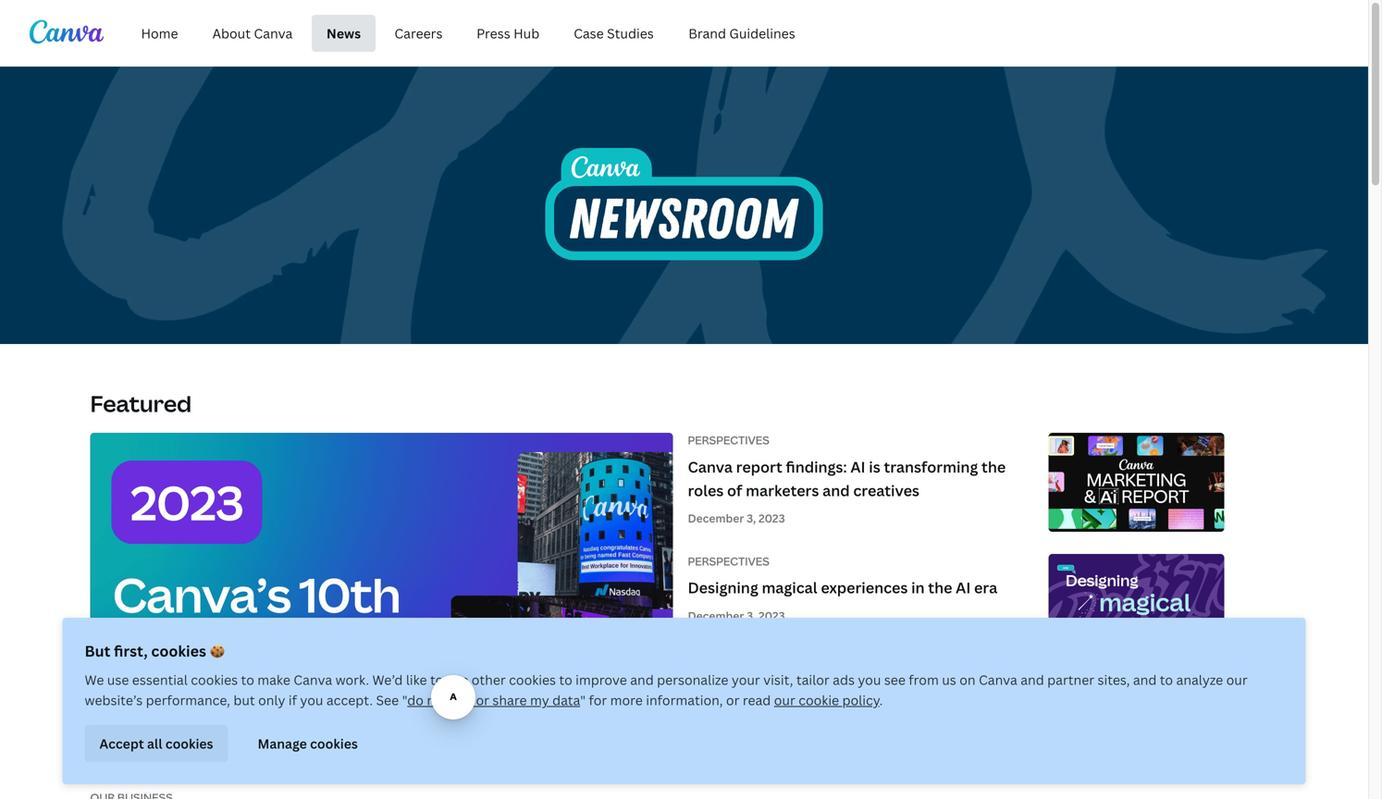 Task type: locate. For each thing, give the bounding box(es) containing it.
your
[[732, 671, 760, 689]]

3, down marketers
[[747, 511, 756, 526]]

1 horizontal spatial in
[[911, 578, 925, 598]]

1 vertical spatial ai
[[956, 578, 971, 598]]

1 vertical spatial 3,
[[747, 608, 756, 623]]

brand guidelines
[[689, 24, 795, 42]]

visit,
[[763, 671, 793, 689]]

0 horizontal spatial use
[[107, 671, 129, 689]]

brand guidelines link
[[673, 15, 811, 52]]

1 vertical spatial in
[[806, 723, 820, 743]]

2023
[[759, 511, 785, 526], [759, 608, 785, 623]]

2 perspectives from the top
[[688, 554, 770, 569]]

0 horizontal spatial you
[[300, 692, 323, 709]]

to up but
[[241, 671, 254, 689]]

you up policy
[[858, 671, 881, 689]]

canva up roles
[[688, 457, 733, 477]]

perspectives inside perspectives designing magical experiences in the ai era
[[688, 554, 770, 569]]

cookies
[[151, 641, 206, 661], [191, 671, 238, 689], [509, 671, 556, 689], [165, 735, 213, 753], [310, 735, 358, 753]]

1 vertical spatial perspectives
[[688, 554, 770, 569]]

december down designing
[[688, 608, 744, 623]]

1 " from the left
[[402, 692, 407, 709]]

0 horizontal spatial in
[[806, 723, 820, 743]]

home
[[141, 24, 178, 42]]

or down 'education'
[[726, 692, 740, 709]]

newsroom image
[[545, 148, 823, 260]]

partner
[[1048, 671, 1095, 689]]

2023 down marketers
[[759, 511, 785, 526]]

our down 'visit,'
[[774, 692, 796, 709]]

0 vertical spatial in
[[911, 578, 925, 598]]

work.
[[335, 671, 369, 689]]

0 horizontal spatial ai
[[851, 457, 866, 477]]

1 horizontal spatial "
[[580, 692, 586, 709]]

case
[[574, 24, 604, 42]]

1 vertical spatial december
[[688, 608, 744, 623]]

december down roles
[[688, 511, 744, 526]]

and right sites,
[[1133, 671, 1157, 689]]

canva
[[254, 24, 293, 42], [688, 457, 733, 477], [294, 671, 332, 689], [979, 671, 1018, 689], [780, 699, 824, 719]]

see
[[376, 692, 399, 709]]

0 vertical spatial perspectives
[[688, 433, 770, 448]]

1 2023 from the top
[[759, 511, 785, 526]]

education
[[688, 675, 754, 690]]

the text: '2023 canva's 10th and biggest year yet' with images of canva team on stage and logo on the nasdaq tower image
[[90, 433, 673, 761]]

careers
[[394, 24, 443, 42]]

make
[[257, 671, 290, 689]]

perspectives for designing
[[688, 554, 770, 569]]

2 december from the top
[[688, 608, 744, 623]]

perspectives up report
[[688, 433, 770, 448]]

only
[[258, 692, 285, 709]]

canva inside the top level navigation element
[[254, 24, 293, 42]]

1 vertical spatial of
[[964, 699, 980, 719]]

and
[[823, 481, 850, 500], [630, 671, 654, 689], [1021, 671, 1044, 689], [1133, 671, 1157, 689]]

share
[[493, 692, 527, 709]]

1 3, from the top
[[747, 511, 756, 526]]

first,
[[114, 641, 148, 661]]

december 3, 2023 down designing
[[688, 608, 785, 623]]

our cookie policy link
[[774, 692, 880, 709]]

use up website's
[[107, 671, 129, 689]]

the right "transforming"
[[982, 457, 1006, 477]]

sell
[[451, 692, 473, 709]]

you
[[858, 671, 881, 689], [300, 692, 323, 709]]

to right like
[[430, 671, 444, 689]]

hub
[[514, 24, 540, 42]]

accept all cookies
[[99, 735, 213, 753]]

of right roles
[[727, 481, 742, 500]]

perspectives for canva
[[688, 433, 770, 448]]

ai left era
[[956, 578, 971, 598]]

personalize
[[657, 671, 729, 689]]

like
[[406, 671, 427, 689]]

policy
[[842, 692, 880, 709]]

the right one
[[983, 699, 1007, 719]]

0 vertical spatial you
[[858, 671, 881, 689]]

december 3, 2023
[[688, 511, 785, 526], [688, 608, 785, 623]]

read
[[743, 692, 771, 709]]

1 vertical spatial december 3, 2023
[[688, 608, 785, 623]]

cookies up the "essential"
[[151, 641, 206, 661]]

ai left is
[[851, 457, 866, 477]]

use
[[107, 671, 129, 689], [447, 671, 469, 689]]

3,
[[747, 511, 756, 526], [747, 608, 756, 623]]

0 vertical spatial ai
[[851, 457, 866, 477]]

or right sell
[[476, 692, 489, 709]]

manage cookies
[[258, 735, 358, 753]]

1 horizontal spatial you
[[858, 671, 881, 689]]

1 horizontal spatial of
[[964, 699, 980, 719]]

creatives
[[853, 481, 920, 500]]

0 vertical spatial december
[[688, 511, 744, 526]]

for
[[589, 692, 607, 709], [828, 699, 849, 719]]

if
[[289, 692, 297, 709]]

3, down designing
[[747, 608, 756, 623]]

december
[[688, 511, 744, 526], [688, 608, 744, 623]]

0 horizontal spatial for
[[589, 692, 607, 709]]

in right experiences
[[911, 578, 925, 598]]

use up sell
[[447, 671, 469, 689]]

december 3, 2023 down roles
[[688, 511, 785, 526]]

tailor
[[797, 671, 830, 689]]

canva down tailor
[[780, 699, 824, 719]]

in down cookie
[[806, 723, 820, 743]]

for down ads
[[828, 699, 849, 719]]

our
[[1227, 671, 1248, 689], [774, 692, 796, 709]]

cookies inside button
[[310, 735, 358, 753]]

2023 down magical in the bottom of the page
[[759, 608, 785, 623]]

for inside education we're taking canva for campus to one of the biggest colleges in the us
[[828, 699, 849, 719]]

1 vertical spatial 2023
[[759, 608, 785, 623]]

0 vertical spatial of
[[727, 481, 742, 500]]

era
[[974, 578, 998, 598]]

1 horizontal spatial for
[[828, 699, 849, 719]]

1 december from the top
[[688, 511, 744, 526]]

canva right about
[[254, 24, 293, 42]]

1 horizontal spatial use
[[447, 671, 469, 689]]

0 vertical spatial 2023
[[759, 511, 785, 526]]

perspectives
[[688, 433, 770, 448], [688, 554, 770, 569]]

1 december 3, 2023 from the top
[[688, 511, 785, 526]]

ai inside perspectives designing magical experiences in the ai era
[[956, 578, 971, 598]]

0 horizontal spatial of
[[727, 481, 742, 500]]

we'd
[[372, 671, 403, 689]]

2 2023 from the top
[[759, 608, 785, 623]]

transforming
[[884, 457, 978, 477]]

for down improve
[[589, 692, 607, 709]]

and up do not sell or share my data " for more information, or read our cookie policy .
[[630, 671, 654, 689]]

1 horizontal spatial or
[[726, 692, 740, 709]]

of right one
[[964, 699, 980, 719]]

0 vertical spatial 3,
[[747, 511, 756, 526]]

2 or from the left
[[726, 692, 740, 709]]

" down improve
[[580, 692, 586, 709]]

cookies inside "button"
[[165, 735, 213, 753]]

0 vertical spatial december 3, 2023
[[688, 511, 785, 526]]

cookies down accept. in the left of the page
[[310, 735, 358, 753]]

canva inside education we're taking canva for campus to one of the biggest colleges in the us
[[780, 699, 824, 719]]

december 3, 2023 for designing
[[688, 608, 785, 623]]

0 vertical spatial our
[[1227, 671, 1248, 689]]

0 horizontal spatial "
[[402, 692, 407, 709]]

2 december 3, 2023 from the top
[[688, 608, 785, 623]]

2 use from the left
[[447, 671, 469, 689]]

1 perspectives from the top
[[688, 433, 770, 448]]

0 horizontal spatial or
[[476, 692, 489, 709]]

"
[[402, 692, 407, 709], [580, 692, 586, 709]]

0 horizontal spatial our
[[774, 692, 796, 709]]

taking
[[732, 699, 776, 719]]

analyze
[[1176, 671, 1223, 689]]

the left us
[[823, 723, 847, 743]]

not
[[427, 692, 448, 709]]

perspectives inside 'perspectives canva report findings: ai is transforming the roles of marketers and creatives'
[[688, 433, 770, 448]]

the left era
[[928, 578, 953, 598]]

accept all cookies button
[[85, 725, 228, 762]]

we
[[85, 671, 104, 689]]

or
[[476, 692, 489, 709], [726, 692, 740, 709]]

about
[[212, 24, 251, 42]]

2 " from the left
[[580, 692, 586, 709]]

of
[[727, 481, 742, 500], [964, 699, 980, 719]]

ai
[[851, 457, 866, 477], [956, 578, 971, 598]]

and down findings:
[[823, 481, 850, 500]]

" right see
[[402, 692, 407, 709]]

news
[[326, 24, 361, 42]]

in
[[911, 578, 925, 598], [806, 723, 820, 743]]

to up data
[[559, 671, 572, 689]]

1 horizontal spatial ai
[[956, 578, 971, 598]]

2 3, from the top
[[747, 608, 756, 623]]

perspectives designing magical experiences in the ai era
[[688, 554, 998, 598]]

perspectives up designing
[[688, 554, 770, 569]]

to left one
[[915, 699, 930, 719]]

1 horizontal spatial our
[[1227, 671, 1248, 689]]

our right the 'analyze' on the bottom right of page
[[1227, 671, 1248, 689]]

see
[[884, 671, 906, 689]]

cookies right all
[[165, 735, 213, 753]]

sites,
[[1098, 671, 1130, 689]]

of inside 'perspectives canva report findings: ai is transforming the roles of marketers and creatives'
[[727, 481, 742, 500]]

you right if
[[300, 692, 323, 709]]

to inside education we're taking canva for campus to one of the biggest colleges in the us
[[915, 699, 930, 719]]

one
[[934, 699, 961, 719]]

from
[[909, 671, 939, 689]]

experiences
[[821, 578, 908, 598]]



Task type: vqa. For each thing, say whether or not it's contained in the screenshot.
of within 'Education We'Re Taking Canva For Campus To One Of The Biggest Colleges In The Us'
yes



Task type: describe. For each thing, give the bounding box(es) containing it.
canva inside 'perspectives canva report findings: ai is transforming the roles of marketers and creatives'
[[688, 457, 733, 477]]

brand
[[689, 24, 726, 42]]

home link
[[126, 15, 193, 52]]

ads
[[833, 671, 855, 689]]

performance,
[[146, 692, 230, 709]]

in inside perspectives designing magical experiences in the ai era
[[911, 578, 925, 598]]

do not sell or share my data link
[[407, 692, 580, 709]]

we're
[[688, 699, 729, 719]]

of inside education we're taking canva for campus to one of the biggest colleges in the us
[[964, 699, 980, 719]]

marketers
[[746, 481, 819, 500]]

1 vertical spatial you
[[300, 692, 323, 709]]

and inside 'perspectives canva report findings: ai is transforming the roles of marketers and creatives'
[[823, 481, 850, 500]]

ai inside 'perspectives canva report findings: ai is transforming the roles of marketers and creatives'
[[851, 457, 866, 477]]

news link
[[312, 15, 376, 52]]

studies
[[607, 24, 654, 42]]

colleges
[[744, 723, 803, 743]]

in inside education we're taking canva for campus to one of the biggest colleges in the us
[[806, 723, 820, 743]]

our inside the we use essential cookies to make canva work. we'd like to use other cookies to improve and personalize your visit, tailor ads you see from us on canva and partner sites, and to analyze our website's performance, but only if you accept. see "
[[1227, 671, 1248, 689]]

but first, cookies 🍪
[[85, 641, 225, 661]]

canva marketing & ai report image
[[1049, 433, 1225, 563]]

do
[[407, 692, 424, 709]]

my
[[530, 692, 549, 709]]

other
[[472, 671, 506, 689]]

biggest
[[688, 723, 740, 743]]

all
[[147, 735, 162, 753]]

" inside the we use essential cookies to make canva work. we'd like to use other cookies to improve and personalize your visit, tailor ads you see from us on canva and partner sites, and to analyze our website's performance, but only if you accept. see "
[[402, 692, 407, 709]]

accept.
[[327, 692, 373, 709]]

more
[[610, 692, 643, 709]]

to left the 'analyze' on the bottom right of page
[[1160, 671, 1173, 689]]

improve
[[576, 671, 627, 689]]

3, for magical
[[747, 608, 756, 623]]

report
[[736, 457, 783, 477]]

december for designing magical experiences in the ai era
[[688, 608, 744, 623]]

we use essential cookies to make canva work. we'd like to use other cookies to improve and personalize your visit, tailor ads you see from us on canva and partner sites, and to analyze our website's performance, but only if you accept. see "
[[85, 671, 1248, 709]]

cookie
[[799, 692, 839, 709]]

information,
[[646, 692, 723, 709]]

about canva link
[[197, 15, 308, 52]]

cookies down "🍪"
[[191, 671, 238, 689]]

do not sell or share my data " for more information, or read our cookie policy .
[[407, 692, 883, 709]]

1 use from the left
[[107, 671, 129, 689]]

canva up if
[[294, 671, 332, 689]]

and left partner in the right bottom of the page
[[1021, 671, 1044, 689]]

case studies
[[574, 24, 654, 42]]

but
[[233, 692, 255, 709]]

top level navigation element
[[126, 15, 874, 52]]

guidelines
[[729, 24, 795, 42]]

us
[[942, 671, 957, 689]]

roles
[[688, 481, 724, 500]]

manage
[[258, 735, 307, 753]]

december 3, 2023 for canva
[[688, 511, 785, 526]]

careers link
[[379, 15, 458, 52]]

us
[[851, 723, 871, 743]]

website's
[[85, 692, 143, 709]]

december for canva report findings: ai is transforming the roles of marketers and creatives
[[688, 511, 744, 526]]

featured
[[90, 389, 192, 419]]

the inside perspectives designing magical experiences in the ai era
[[928, 578, 953, 598]]

the inside 'perspectives canva report findings: ai is transforming the roles of marketers and creatives'
[[982, 457, 1006, 477]]

1 or from the left
[[476, 692, 489, 709]]

3, for report
[[747, 511, 756, 526]]

case studies link
[[558, 15, 669, 52]]

press hub link
[[461, 15, 555, 52]]

cookies up my in the bottom of the page
[[509, 671, 556, 689]]

🍪
[[210, 641, 225, 661]]

about canva
[[212, 24, 293, 42]]

1 vertical spatial our
[[774, 692, 796, 709]]

canva right on
[[979, 671, 1018, 689]]

2023 for report
[[759, 511, 785, 526]]

designing
[[688, 578, 758, 598]]

is
[[869, 457, 881, 477]]

education we're taking canva for campus to one of the biggest colleges in the us
[[688, 675, 1007, 743]]

essential
[[132, 671, 188, 689]]

press
[[477, 24, 510, 42]]

magical
[[762, 578, 818, 598]]

press hub
[[477, 24, 540, 42]]

but
[[85, 641, 110, 661]]

on
[[960, 671, 976, 689]]

findings:
[[786, 457, 847, 477]]

perspectives canva report findings: ai is transforming the roles of marketers and creatives
[[688, 433, 1006, 500]]

campus
[[853, 699, 911, 719]]

2023 for magical
[[759, 608, 785, 623]]

.
[[880, 692, 883, 709]]

manage cookies button
[[243, 725, 373, 762]]

data
[[552, 692, 580, 709]]

accept
[[99, 735, 144, 753]]



